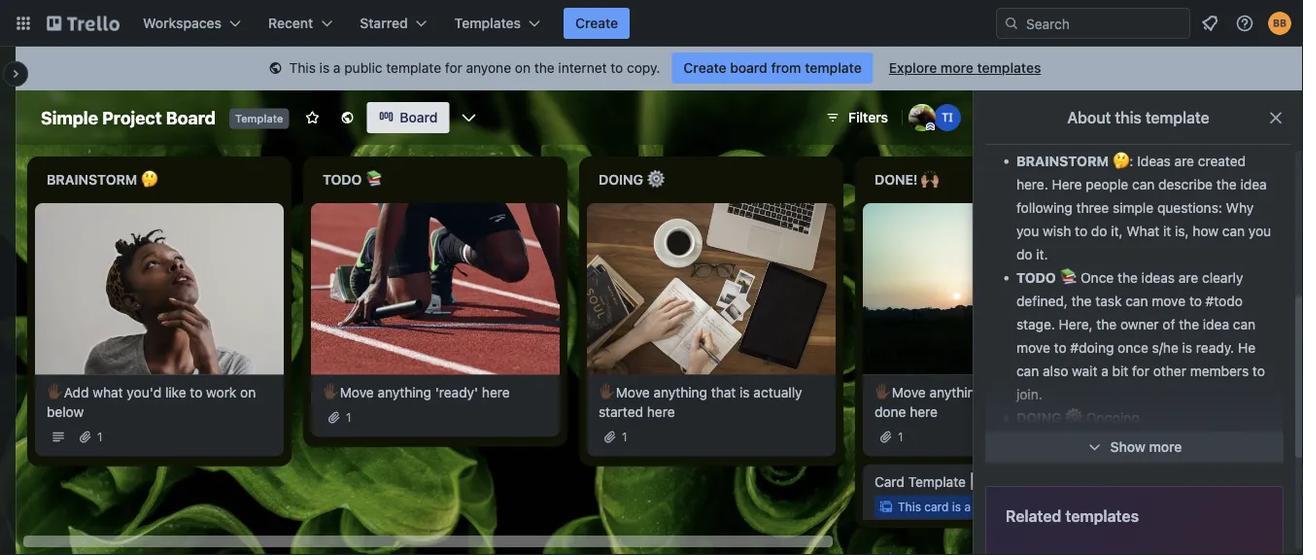 Task type: vqa. For each thing, say whether or not it's contained in the screenshot.
1,000
no



Task type: locate. For each thing, give the bounding box(es) containing it.
here inside "✋🏿 move anything from doing to done here"
[[910, 404, 938, 420]]

0 horizontal spatial here
[[482, 384, 510, 400]]

add
[[64, 384, 89, 400]]

to right wish
[[1076, 223, 1088, 239]]

you up it. in the top of the page
[[1017, 223, 1040, 239]]

1 down ✋🏿 move anything 'ready' here
[[346, 411, 352, 425]]

1 down started at the left of the page
[[622, 430, 628, 444]]

the down task at right
[[1097, 317, 1117, 333]]

: left finished at the bottom right of page
[[1078, 433, 1082, 449]]

move inside "✋🏿 move anything from doing to done here"
[[892, 384, 926, 400]]

about
[[1068, 108, 1112, 127]]

explore
[[889, 60, 938, 76]]

three
[[1077, 200, 1110, 216]]

board link
[[367, 102, 450, 133]]

from inside "create board from template" link
[[772, 60, 802, 76]]

brainstorm up here
[[1017, 153, 1110, 169]]

1 horizontal spatial templates
[[1066, 507, 1140, 526]]

workspaces button
[[131, 8, 253, 39]]

Board name text field
[[31, 102, 226, 133]]

anything inside ✋🏿 move anything that is actually started here
[[654, 384, 708, 400]]

board right project
[[166, 107, 216, 128]]

0 horizontal spatial from
[[772, 60, 802, 76]]

more right 'show'
[[1150, 439, 1183, 455]]

1 horizontal spatial doing
[[1017, 410, 1062, 426]]

0 horizontal spatial on
[[240, 384, 256, 400]]

template down starred popup button
[[386, 60, 442, 76]]

0 horizontal spatial doing
[[599, 172, 644, 188]]

0 vertical spatial move
[[1153, 293, 1186, 309]]

idea up ready. at the bottom right of page
[[1204, 317, 1230, 333]]

✋🏿 inside ✋🏿 add what you'd like to work on below
[[47, 384, 60, 400]]

for left anyone
[[445, 60, 463, 76]]

filters
[[849, 109, 889, 125]]

0 horizontal spatial this
[[289, 60, 316, 76]]

1 horizontal spatial move
[[1153, 293, 1186, 309]]

2 vertical spatial a
[[965, 500, 971, 514]]

internet
[[559, 60, 607, 76]]

to right like
[[190, 384, 203, 400]]

how
[[1193, 223, 1219, 239]]

1 vertical spatial done!
[[1017, 433, 1061, 449]]

0 horizontal spatial brainstorm
[[47, 172, 137, 188]]

templates down the search icon
[[978, 60, 1042, 76]]

board left customize views image
[[400, 109, 438, 125]]

anything for 'ready'
[[378, 384, 432, 400]]

starred button
[[348, 8, 439, 39]]

1 for ✋🏿 move anything from doing to done here
[[898, 430, 904, 444]]

1 horizontal spatial you
[[1249, 223, 1272, 239]]

0 horizontal spatial idea
[[1204, 317, 1230, 333]]

0 horizontal spatial board
[[166, 107, 216, 128]]

template up filters button
[[805, 60, 862, 76]]

brainstorm down the simple
[[47, 172, 137, 188]]

🙌🏽
[[922, 172, 935, 188], [1064, 433, 1078, 449]]

move inside ✋🏿 move anything that is actually started here
[[616, 384, 650, 400]]

: left the ideas at the top of the page
[[1130, 153, 1134, 169]]

a left public
[[333, 60, 341, 76]]

0 horizontal spatial create
[[576, 15, 619, 31]]

1 vertical spatial todo
[[1017, 270, 1057, 286]]

the up task at right
[[1118, 270, 1139, 286]]

1 vertical spatial idea
[[1204, 317, 1230, 333]]

can up owner
[[1126, 293, 1149, 309]]

📚
[[366, 172, 379, 188], [1060, 270, 1074, 286]]

show
[[1111, 439, 1146, 455]]

1 vertical spatial from
[[988, 384, 1017, 400]]

0 vertical spatial todo
[[323, 172, 362, 188]]

below
[[47, 404, 84, 420]]

are right ideas
[[1179, 270, 1199, 286]]

1 horizontal spatial todo 📚
[[1017, 270, 1074, 286]]

you'd
[[127, 384, 162, 400]]

1 vertical spatial 🙌🏽
[[1064, 433, 1078, 449]]

doing ⚙️ : ongoing done! 🙌🏽 : finished
[[1017, 410, 1140, 449]]

this card is a template.
[[898, 500, 1026, 514]]

this member is an admin of this board. image
[[927, 123, 935, 131]]

1 horizontal spatial move
[[616, 384, 650, 400]]

can
[[1133, 176, 1155, 193], [1223, 223, 1246, 239], [1126, 293, 1149, 309], [1234, 317, 1256, 333], [1017, 363, 1040, 379]]

wish
[[1043, 223, 1072, 239]]

finished
[[1086, 433, 1138, 449]]

to down also
[[1060, 384, 1072, 400]]

brainstorm 🤔 up here
[[1017, 153, 1127, 169]]

1 vertical spatial create
[[684, 60, 727, 76]]

dmugisha (dmugisha) image
[[909, 104, 936, 131]]

create for create
[[576, 15, 619, 31]]

a
[[333, 60, 341, 76], [1102, 363, 1109, 379], [965, 500, 971, 514]]

'ready'
[[435, 384, 479, 400]]

1 vertical spatial more
[[1150, 439, 1183, 455]]

copy.
[[627, 60, 661, 76]]

on right anyone
[[515, 60, 531, 76]]

doing
[[599, 172, 644, 188], [1017, 410, 1062, 426]]

1 vertical spatial on
[[240, 384, 256, 400]]

todo up defined,
[[1017, 270, 1057, 286]]

0 vertical spatial for
[[445, 60, 463, 76]]

1 horizontal spatial 🙌🏽
[[1064, 433, 1078, 449]]

1 move from the left
[[340, 384, 374, 400]]

anything
[[378, 384, 432, 400], [654, 384, 708, 400], [930, 384, 984, 400]]

to up also
[[1055, 340, 1067, 356]]

: left once
[[1074, 270, 1078, 286]]

3 ✋🏿 from the left
[[599, 384, 613, 400]]

more right explore
[[941, 60, 974, 76]]

1 horizontal spatial anything
[[654, 384, 708, 400]]

1 ✋🏿 from the left
[[47, 384, 60, 400]]

anyone
[[466, 60, 512, 76]]

board inside text field
[[166, 107, 216, 128]]

2 anything from the left
[[654, 384, 708, 400]]

#doing
[[1071, 340, 1115, 356]]

0 vertical spatial do
[[1092, 223, 1108, 239]]

0 vertical spatial more
[[941, 60, 974, 76]]

0 vertical spatial create
[[576, 15, 619, 31]]

✋🏿 move anything 'ready' here link
[[323, 383, 548, 402]]

0 vertical spatial templates
[[978, 60, 1042, 76]]

:
[[1130, 153, 1134, 169], [1074, 270, 1078, 286], [1079, 410, 1083, 426], [1078, 433, 1082, 449]]

is right s/he
[[1183, 340, 1193, 356]]

2 horizontal spatial move
[[892, 384, 926, 400]]

here right started at the left of the page
[[647, 404, 675, 420]]

can up "doing"
[[1017, 363, 1040, 379]]

1 vertical spatial templates
[[1066, 507, 1140, 526]]

📚 down board link
[[366, 172, 379, 188]]

1 for ✋🏿 move anything that is actually started here
[[622, 430, 628, 444]]

TODO 📚 text field
[[311, 164, 560, 195]]

DONE! 🙌🏽 text field
[[863, 164, 1112, 195]]

doing ⚙️
[[599, 172, 661, 188]]

to inside ✋🏿 add what you'd like to work on below
[[190, 384, 203, 400]]

done! down the "dmugisha (dmugisha)" icon
[[875, 172, 918, 188]]

1 vertical spatial for
[[1133, 363, 1150, 379]]

0 horizontal spatial 🙌🏽
[[922, 172, 935, 188]]

0 horizontal spatial templates
[[978, 60, 1042, 76]]

done! down "join."
[[1017, 433, 1061, 449]]

open information menu image
[[1236, 14, 1255, 33]]

move up "of"
[[1153, 293, 1186, 309]]

2 ✋🏿 from the left
[[323, 384, 336, 400]]

why
[[1227, 200, 1255, 216]]

done!
[[875, 172, 918, 188], [1017, 433, 1061, 449]]

do
[[1092, 223, 1108, 239], [1017, 246, 1033, 263]]

0 horizontal spatial todo 📚
[[323, 172, 379, 188]]

✋🏿 move anything 'ready' here
[[323, 384, 510, 400]]

create up internet
[[576, 15, 619, 31]]

2 move from the left
[[616, 384, 650, 400]]

templates
[[978, 60, 1042, 76], [1066, 507, 1140, 526]]

anything inside "✋🏿 move anything from doing to done here"
[[930, 384, 984, 400]]

people
[[1086, 176, 1129, 193]]

0 vertical spatial doing
[[599, 172, 644, 188]]

0 horizontal spatial 📚
[[366, 172, 379, 188]]

3 move from the left
[[892, 384, 926, 400]]

here inside ✋🏿 move anything 'ready' here link
[[482, 384, 510, 400]]

public image
[[340, 110, 355, 125]]

anything left 'ready'
[[378, 384, 432, 400]]

create left board
[[684, 60, 727, 76]]

on for work
[[240, 384, 256, 400]]

0 vertical spatial 📚
[[366, 172, 379, 188]]

join.
[[1017, 387, 1043, 403]]

1 horizontal spatial todo
[[1017, 270, 1057, 286]]

the
[[535, 60, 555, 76], [1217, 176, 1238, 193], [1118, 270, 1139, 286], [1072, 293, 1092, 309], [1097, 317, 1117, 333], [1180, 317, 1200, 333]]

4 ✋🏿 from the left
[[875, 384, 889, 400]]

card
[[925, 500, 949, 514]]

1 vertical spatial this
[[898, 500, 922, 514]]

members
[[1191, 363, 1250, 379]]

todo down the public image
[[323, 172, 362, 188]]

⚙️ inside text field
[[647, 172, 661, 188]]

anything left "join."
[[930, 384, 984, 400]]

2 horizontal spatial template
[[1146, 108, 1210, 127]]

1 anything from the left
[[378, 384, 432, 400]]

1 horizontal spatial for
[[1133, 363, 1150, 379]]

1 vertical spatial template
[[909, 474, 966, 490]]

templates right related
[[1066, 507, 1140, 526]]

todo 📚 down the public image
[[323, 172, 379, 188]]

✋🏿 move anything from doing to done here
[[875, 384, 1072, 420]]

Search field
[[1020, 9, 1190, 38]]

0 horizontal spatial brainstorm 🤔
[[47, 172, 154, 188]]

1
[[346, 411, 352, 425], [97, 430, 103, 444], [622, 430, 628, 444], [898, 430, 904, 444]]

related templates
[[1006, 507, 1140, 526]]

on inside ✋🏿 add what you'd like to work on below
[[240, 384, 256, 400]]

✋🏿 inside "✋🏿 move anything from doing to done here"
[[875, 384, 889, 400]]

0 horizontal spatial you
[[1017, 223, 1040, 239]]

doing inside text field
[[599, 172, 644, 188]]

2 horizontal spatial here
[[910, 404, 938, 420]]

brainstorm 🤔 down board name text field
[[47, 172, 154, 188]]

here
[[482, 384, 510, 400], [647, 404, 675, 420], [910, 404, 938, 420]]

do left it. in the top of the page
[[1017, 246, 1033, 263]]

are up describe
[[1175, 153, 1195, 169]]

board
[[166, 107, 216, 128], [400, 109, 438, 125]]

🙌🏽 inside text box
[[922, 172, 935, 188]]

#todo
[[1206, 293, 1244, 309]]

✋🏿 for ✋🏿 move anything that is actually started here
[[599, 384, 613, 400]]

2 horizontal spatial a
[[1102, 363, 1109, 379]]

is inside : once the ideas are clearly defined, the task can move to #todo stage. here, the owner of the idea can move to #doing once s/he is ready. he can also wait a bit for other members to join.
[[1183, 340, 1193, 356]]

anything for that
[[654, 384, 708, 400]]

1 horizontal spatial 📚
[[1060, 270, 1074, 286]]

🙌🏽 left finished at the bottom right of page
[[1064, 433, 1078, 449]]

0 notifications image
[[1199, 12, 1222, 35]]

this left card
[[898, 500, 922, 514]]

3 anything from the left
[[930, 384, 984, 400]]

you down why
[[1249, 223, 1272, 239]]

is right that on the bottom right of the page
[[740, 384, 750, 400]]

brainstorm 🤔
[[1017, 153, 1127, 169], [47, 172, 154, 188]]

this right sm icon
[[289, 60, 316, 76]]

1 horizontal spatial brainstorm 🤔
[[1017, 153, 1127, 169]]

anything for from
[[930, 384, 984, 400]]

this
[[289, 60, 316, 76], [898, 500, 922, 514]]

🙌🏽 inside doing ⚙️ : ongoing done! 🙌🏽 : finished
[[1064, 433, 1078, 449]]

2 you from the left
[[1249, 223, 1272, 239]]

recent button
[[257, 8, 345, 39]]

0 horizontal spatial anything
[[378, 384, 432, 400]]

create board from template link
[[672, 53, 874, 84]]

starred
[[360, 15, 408, 31]]

create inside "create board from template" link
[[684, 60, 727, 76]]

are inside : once the ideas are clearly defined, the task can move to #todo stage. here, the owner of the idea can move to #doing once s/he is ready. he can also wait a bit for other members to join.
[[1179, 270, 1199, 286]]

1 vertical spatial move
[[1017, 340, 1051, 356]]

doing inside doing ⚙️ : ongoing done! 🙌🏽 : finished
[[1017, 410, 1062, 426]]

📚 inside text field
[[366, 172, 379, 188]]

1 horizontal spatial this
[[898, 500, 922, 514]]

⚙️ for doing ⚙️
[[647, 172, 661, 188]]

it
[[1164, 223, 1172, 239]]

📚 left once
[[1060, 270, 1074, 286]]

✋🏿
[[47, 384, 60, 400], [323, 384, 336, 400], [599, 384, 613, 400], [875, 384, 889, 400]]

0 vertical spatial on
[[515, 60, 531, 76]]

2 horizontal spatial anything
[[930, 384, 984, 400]]

template
[[235, 112, 283, 125], [909, 474, 966, 490]]

✋🏿 for ✋🏿 move anything from doing to done here
[[875, 384, 889, 400]]

here inside ✋🏿 move anything that is actually started here
[[647, 404, 675, 420]]

0 vertical spatial idea
[[1241, 176, 1268, 193]]

1 horizontal spatial template
[[805, 60, 862, 76]]

✋🏿 inside ✋🏿 move anything that is actually started here
[[599, 384, 613, 400]]

0 vertical spatial 🙌🏽
[[922, 172, 935, 188]]

1 vertical spatial ⚙️
[[1066, 410, 1079, 426]]

todo 📚
[[323, 172, 379, 188], [1017, 270, 1074, 286]]

0 vertical spatial 🤔
[[1113, 153, 1127, 169]]

1 vertical spatial todo 📚
[[1017, 270, 1074, 286]]

anything left that on the bottom right of the page
[[654, 384, 708, 400]]

brainstorm 🤔 inside text box
[[47, 172, 154, 188]]

0 horizontal spatial todo
[[323, 172, 362, 188]]

0 horizontal spatial move
[[340, 384, 374, 400]]

move down "stage."
[[1017, 340, 1051, 356]]

explore more templates
[[889, 60, 1042, 76]]

0 vertical spatial this
[[289, 60, 316, 76]]

for
[[445, 60, 463, 76], [1133, 363, 1150, 379]]

⚙️
[[647, 172, 661, 188], [1066, 410, 1079, 426]]

template
[[386, 60, 442, 76], [805, 60, 862, 76], [1146, 108, 1210, 127]]

for right bit at the bottom of page
[[1133, 363, 1150, 379]]

1 horizontal spatial ⚙️
[[1066, 410, 1079, 426]]

✋🏿 for ✋🏿 add what you'd like to work on below
[[47, 384, 60, 400]]

template down sm icon
[[235, 112, 283, 125]]

0 horizontal spatial done!
[[875, 172, 918, 188]]

0 vertical spatial from
[[772, 60, 802, 76]]

todo 📚 down it. in the top of the page
[[1017, 270, 1074, 286]]

1 vertical spatial do
[[1017, 246, 1033, 263]]

0 vertical spatial are
[[1175, 153, 1195, 169]]

1 for ✋🏿 move anything 'ready' here
[[346, 411, 352, 425]]

from inside "✋🏿 move anything from doing to done here"
[[988, 384, 1017, 400]]

more inside button
[[1150, 439, 1183, 455]]

🙌🏽 down this member is an admin of this board. icon
[[922, 172, 935, 188]]

0 vertical spatial template
[[235, 112, 283, 125]]

here right 'ready'
[[482, 384, 510, 400]]

from left "join."
[[988, 384, 1017, 400]]

0 vertical spatial brainstorm
[[1017, 153, 1110, 169]]

🤔
[[1113, 153, 1127, 169], [141, 172, 154, 188]]

0 horizontal spatial ⚙️
[[647, 172, 661, 188]]

from right board
[[772, 60, 802, 76]]

on right work
[[240, 384, 256, 400]]

card template 📝
[[875, 474, 984, 490]]

task
[[1096, 293, 1123, 309]]

like
[[165, 384, 186, 400]]

1 vertical spatial a
[[1102, 363, 1109, 379]]

here right done
[[910, 404, 938, 420]]

🤔 up "people"
[[1113, 153, 1127, 169]]

1 horizontal spatial template
[[909, 474, 966, 490]]

template right this on the top
[[1146, 108, 1210, 127]]

public
[[345, 60, 383, 76]]

0 horizontal spatial a
[[333, 60, 341, 76]]

1 horizontal spatial create
[[684, 60, 727, 76]]

to inside "✋🏿 move anything from doing to done here"
[[1060, 384, 1072, 400]]

0 horizontal spatial 🤔
[[141, 172, 154, 188]]

the up here,
[[1072, 293, 1092, 309]]

on for anyone
[[515, 60, 531, 76]]

1 horizontal spatial idea
[[1241, 176, 1268, 193]]

1 horizontal spatial here
[[647, 404, 675, 420]]

1 down done
[[898, 430, 904, 444]]

🤔 down project
[[141, 172, 154, 188]]

template up card
[[909, 474, 966, 490]]

this for this is a public template for anyone on the internet to copy.
[[289, 60, 316, 76]]

do left it,
[[1092, 223, 1108, 239]]

are
[[1175, 153, 1195, 169], [1179, 270, 1199, 286]]

a down the 📝
[[965, 500, 971, 514]]

0 horizontal spatial move
[[1017, 340, 1051, 356]]

1 horizontal spatial done!
[[1017, 433, 1061, 449]]

1 horizontal spatial more
[[1150, 439, 1183, 455]]

a inside : once the ideas are clearly defined, the task can move to #todo stage. here, the owner of the idea can move to #doing once s/he is ready. he can also wait a bit for other members to join.
[[1102, 363, 1109, 379]]

1 vertical spatial brainstorm 🤔
[[47, 172, 154, 188]]

describe
[[1159, 176, 1214, 193]]

a left bit at the bottom of page
[[1102, 363, 1109, 379]]

0 vertical spatial brainstorm 🤔
[[1017, 153, 1127, 169]]

the right "of"
[[1180, 317, 1200, 333]]

0 vertical spatial ⚙️
[[647, 172, 661, 188]]

0 horizontal spatial more
[[941, 60, 974, 76]]

idea up why
[[1241, 176, 1268, 193]]

create inside create "button"
[[576, 15, 619, 31]]

move for ✋🏿 move anything 'ready' here
[[340, 384, 374, 400]]

idea inside : once the ideas are clearly defined, the task can move to #todo stage. here, the owner of the idea can move to #doing once s/he is ready. he can also wait a bit for other members to join.
[[1204, 317, 1230, 333]]

ideas
[[1138, 153, 1172, 169]]

1 vertical spatial brainstorm
[[47, 172, 137, 188]]

idea inside : ideas are created here. here people can describe the idea following three simple questions: why you wish to do it, what it is, how can you do it.
[[1241, 176, 1268, 193]]

filters button
[[820, 102, 895, 133]]

⚙️ inside doing ⚙️ : ongoing done! 🙌🏽 : finished
[[1066, 410, 1079, 426]]

1 vertical spatial 🤔
[[141, 172, 154, 188]]

todo
[[323, 172, 362, 188], [1017, 270, 1057, 286]]

0 vertical spatial a
[[333, 60, 341, 76]]

the down created
[[1217, 176, 1238, 193]]

create
[[576, 15, 619, 31], [684, 60, 727, 76]]

1 horizontal spatial from
[[988, 384, 1017, 400]]

0 horizontal spatial do
[[1017, 246, 1033, 263]]

to down he
[[1253, 363, 1266, 379]]

can up simple on the top of page
[[1133, 176, 1155, 193]]



Task type: describe. For each thing, give the bounding box(es) containing it.
done
[[875, 404, 907, 420]]

1 horizontal spatial board
[[400, 109, 438, 125]]

📝
[[970, 474, 984, 490]]

here
[[1053, 176, 1083, 193]]

related
[[1006, 507, 1062, 526]]

move for ✋🏿 move anything from doing to done here
[[892, 384, 926, 400]]

done! inside text box
[[875, 172, 918, 188]]

about this template
[[1068, 108, 1210, 127]]

: left ongoing
[[1079, 410, 1083, 426]]

switch to… image
[[14, 14, 33, 33]]

todo 📚 inside text field
[[323, 172, 379, 188]]

more for explore
[[941, 60, 974, 76]]

also
[[1043, 363, 1069, 379]]

started
[[599, 404, 644, 420]]

✋🏿 move anything from doing to done here link
[[875, 383, 1093, 422]]

create for create board from template
[[684, 60, 727, 76]]

defined,
[[1017, 293, 1068, 309]]

1 vertical spatial 📚
[[1060, 270, 1074, 286]]

1 horizontal spatial do
[[1092, 223, 1108, 239]]

once
[[1118, 340, 1149, 356]]

move for ✋🏿 move anything that is actually started here
[[616, 384, 650, 400]]

todo inside todo 📚 text field
[[323, 172, 362, 188]]

doing
[[1021, 384, 1056, 400]]

is left public
[[320, 60, 330, 76]]

sm image
[[266, 59, 285, 79]]

to left the copy. on the top of the page
[[611, 60, 624, 76]]

of
[[1163, 317, 1176, 333]]

simple
[[41, 107, 98, 128]]

✋🏿 add what you'd like to work on below
[[47, 384, 256, 420]]

it,
[[1112, 223, 1124, 239]]

0 horizontal spatial template
[[235, 112, 283, 125]]

to left #todo at the bottom right of page
[[1190, 293, 1203, 309]]

owner
[[1121, 317, 1160, 333]]

✋🏿 for ✋🏿 move anything 'ready' here
[[323, 384, 336, 400]]

doing for doing ⚙️ : ongoing done! 🙌🏽 : finished
[[1017, 410, 1062, 426]]

is,
[[1176, 223, 1190, 239]]

: inside : once the ideas are clearly defined, the task can move to #todo stage. here, the owner of the idea can move to #doing once s/he is ready. he can also wait a bit for other members to join.
[[1074, 270, 1078, 286]]

1 down what at the left bottom of the page
[[97, 430, 103, 444]]

he
[[1239, 340, 1256, 356]]

trello inspiration (inspiringtaco) image
[[934, 104, 962, 131]]

customize views image
[[459, 108, 479, 127]]

the inside : ideas are created here. here people can describe the idea following three simple questions: why you wish to do it, what it is, how can you do it.
[[1217, 176, 1238, 193]]

here.
[[1017, 176, 1049, 193]]

done! inside doing ⚙️ : ongoing done! 🙌🏽 : finished
[[1017, 433, 1061, 449]]

card template 📝 link
[[875, 472, 1093, 492]]

show more
[[1111, 439, 1183, 455]]

other
[[1154, 363, 1187, 379]]

what
[[1127, 223, 1160, 239]]

done! 🙌🏽
[[875, 172, 935, 188]]

templates button
[[443, 8, 552, 39]]

more for show
[[1150, 439, 1183, 455]]

: once the ideas are clearly defined, the task can move to #todo stage. here, the owner of the idea can move to #doing once s/he is ready. he can also wait a bit for other members to join.
[[1017, 270, 1266, 403]]

1 horizontal spatial 🤔
[[1113, 153, 1127, 169]]

create board from template
[[684, 60, 862, 76]]

explore more templates link
[[878, 53, 1053, 84]]

doing for doing ⚙️
[[599, 172, 644, 188]]

here for ✋🏿 move anything that is actually started here
[[647, 404, 675, 420]]

: inside : ideas are created here. here people can describe the idea following three simple questions: why you wish to do it, what it is, how can you do it.
[[1130, 153, 1134, 169]]

for inside : once the ideas are clearly defined, the task can move to #todo stage. here, the owner of the idea can move to #doing once s/he is ready. he can also wait a bit for other members to join.
[[1133, 363, 1150, 379]]

what
[[93, 384, 123, 400]]

🤔 inside text box
[[141, 172, 154, 188]]

here for ✋🏿 move anything from doing to done here
[[910, 404, 938, 420]]

created
[[1199, 153, 1247, 169]]

simple
[[1113, 200, 1154, 216]]

✋🏿 move anything that is actually started here
[[599, 384, 803, 420]]

once
[[1081, 270, 1115, 286]]

ideas
[[1142, 270, 1176, 286]]

here,
[[1060, 317, 1093, 333]]

s/he
[[1153, 340, 1179, 356]]

⚙️ for doing ⚙️ : ongoing done! 🙌🏽 : finished
[[1066, 410, 1079, 426]]

clearly
[[1203, 270, 1244, 286]]

show more button
[[986, 432, 1284, 463]]

the left internet
[[535, 60, 555, 76]]

work
[[206, 384, 237, 400]]

questions:
[[1158, 200, 1223, 216]]

is right card
[[953, 500, 962, 514]]

wait
[[1073, 363, 1098, 379]]

templates inside explore more templates link
[[978, 60, 1042, 76]]

this
[[1116, 108, 1142, 127]]

board
[[730, 60, 768, 76]]

can up he
[[1234, 317, 1256, 333]]

ongoing
[[1087, 410, 1140, 426]]

star or unstar board image
[[305, 110, 320, 125]]

to inside : ideas are created here. here people can describe the idea following three simple questions: why you wish to do it, what it is, how can you do it.
[[1076, 223, 1088, 239]]

bit
[[1113, 363, 1129, 379]]

BRAINSTORM 🤔 text field
[[35, 164, 284, 195]]

actually
[[754, 384, 803, 400]]

is inside ✋🏿 move anything that is actually started here
[[740, 384, 750, 400]]

search image
[[1004, 16, 1020, 31]]

1 you from the left
[[1017, 223, 1040, 239]]

can down why
[[1223, 223, 1246, 239]]

this is a public template for anyone on the internet to copy.
[[289, 60, 661, 76]]

brainstorm inside text box
[[47, 172, 137, 188]]

templates
[[455, 15, 521, 31]]

bob builder (bobbuilder40) image
[[1269, 12, 1292, 35]]

are inside : ideas are created here. here people can describe the idea following three simple questions: why you wish to do it, what it is, how can you do it.
[[1175, 153, 1195, 169]]

simple project board
[[41, 107, 216, 128]]

0 horizontal spatial template
[[386, 60, 442, 76]]

primary element
[[0, 0, 1304, 47]]

project
[[102, 107, 162, 128]]

template.
[[975, 500, 1026, 514]]

stage.
[[1017, 317, 1056, 333]]

recent
[[268, 15, 313, 31]]

that
[[712, 384, 736, 400]]

1 horizontal spatial a
[[965, 500, 971, 514]]

it.
[[1037, 246, 1049, 263]]

back to home image
[[47, 8, 120, 39]]

DOING ⚙️ text field
[[587, 164, 836, 195]]

card
[[875, 474, 905, 490]]

ready.
[[1197, 340, 1235, 356]]

workspaces
[[143, 15, 222, 31]]

0 horizontal spatial for
[[445, 60, 463, 76]]

create button
[[564, 8, 630, 39]]

following
[[1017, 200, 1073, 216]]

this for this card is a template.
[[898, 500, 922, 514]]

: ideas are created here. here people can describe the idea following three simple questions: why you wish to do it, what it is, how can you do it.
[[1017, 153, 1272, 263]]



